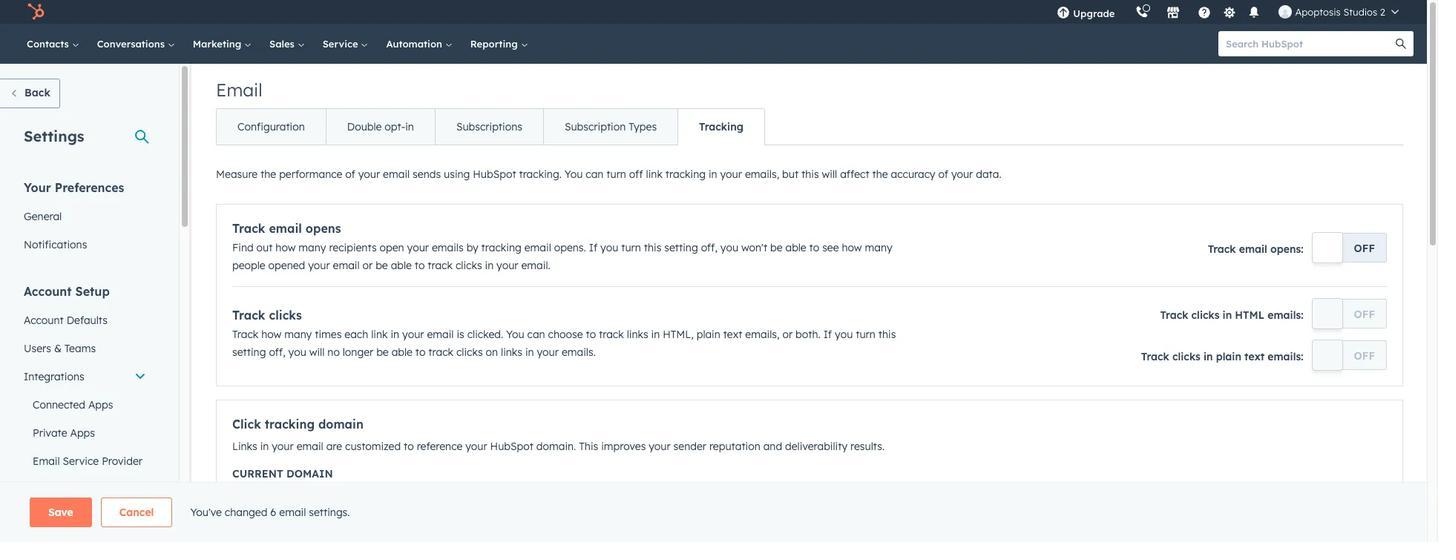 Task type: vqa. For each thing, say whether or not it's contained in the screenshot.
3rd OFF from the top of the page
yes



Task type: describe. For each thing, give the bounding box(es) containing it.
email service provider link
[[15, 448, 155, 476]]

account setup element
[[15, 284, 155, 543]]

settings link
[[1221, 4, 1240, 20]]

search image
[[1397, 39, 1407, 49]]

off
[[630, 168, 643, 181]]

1 horizontal spatial link
[[646, 168, 663, 181]]

current domain
[[232, 468, 333, 481]]

emails
[[432, 241, 464, 255]]

email left are
[[297, 440, 324, 454]]

cancel
[[119, 506, 154, 520]]

in down tracking link
[[709, 168, 718, 181]]

on
[[486, 346, 498, 359]]

html,
[[663, 328, 694, 342]]

how inside track clicks track how many times each link in your email is clicked. you can choose to track links in html, plain text emails, or both. if you turn this setting off, you will no longer be able to track clicks on links in your emails.
[[262, 328, 282, 342]]

apps for connected apps
[[88, 399, 113, 412]]

automation link
[[378, 24, 462, 64]]

1 vertical spatial be
[[376, 259, 388, 272]]

account setup
[[24, 284, 110, 299]]

customized
[[345, 440, 401, 454]]

1 vertical spatial able
[[391, 259, 412, 272]]

your down choose
[[537, 346, 559, 359]]

track for track clicks in html emails:
[[1161, 309, 1189, 322]]

marketing link
[[184, 24, 261, 64]]

subscriptions
[[457, 120, 523, 134]]

how right see in the top of the page
[[842, 241, 863, 255]]

contacts
[[27, 38, 72, 50]]

your left data.
[[952, 168, 974, 181]]

emails.
[[562, 346, 596, 359]]

&
[[54, 342, 62, 356]]

in down track clicks in html emails:
[[1204, 350, 1214, 364]]

your left sender on the bottom left
[[649, 440, 671, 454]]

domain for email
[[283, 489, 322, 503]]

1 vertical spatial domain
[[287, 468, 333, 481]]

integrations
[[24, 371, 84, 384]]

email left :
[[1240, 243, 1268, 256]]

this
[[579, 440, 599, 454]]

see
[[823, 241, 839, 255]]

marketplace downloads
[[24, 486, 142, 500]]

0 vertical spatial turn
[[607, 168, 627, 181]]

affect
[[841, 168, 870, 181]]

email for email service provider
[[33, 455, 60, 469]]

in left html
[[1223, 309, 1233, 322]]

general link
[[15, 203, 155, 231]]

menu containing apoptosis studios 2
[[1047, 0, 1410, 24]]

your left is
[[403, 328, 424, 342]]

notifications button
[[1243, 0, 1268, 24]]

people
[[232, 259, 266, 272]]

clicks for track clicks track how many times each link in your email is clicked. you can choose to track links in html, plain text emails, or both. if you turn this setting off, you will no longer be able to track clicks on links in your emails.
[[269, 308, 302, 323]]

you've changed 6 email settings.
[[190, 506, 350, 520]]

emails, inside track clicks track how many times each link in your email is clicked. you can choose to track links in html, plain text emails, or both. if you turn this setting off, you will no longer be able to track clicks on links in your emails.
[[746, 328, 780, 342]]

double
[[347, 120, 382, 134]]

email up the you've changed 6 email settings.
[[251, 489, 279, 503]]

accuracy
[[891, 168, 936, 181]]

you right the opens.
[[601, 241, 619, 255]]

calling icon image
[[1136, 6, 1150, 19]]

sales
[[270, 38, 298, 50]]

apoptosis studios 2
[[1296, 6, 1386, 18]]

configured
[[325, 489, 382, 503]]

domain.
[[537, 440, 576, 454]]

contacts link
[[18, 24, 88, 64]]

html
[[1236, 309, 1265, 322]]

save
[[48, 506, 73, 520]]

reporting
[[471, 38, 521, 50]]

clicked.
[[468, 328, 504, 342]]

opens for track email opens :
[[1271, 243, 1302, 256]]

opened
[[268, 259, 305, 272]]

both.
[[796, 328, 821, 342]]

or inside track email opens find out how many recipients open your emails by tracking email opens. if you turn this setting off, you won't be able to see how many people opened your email or be able to track clicks in your email.
[[363, 259, 373, 272]]

1 emails: from the top
[[1268, 309, 1304, 322]]

notifications link
[[15, 231, 155, 259]]

connected apps link
[[15, 391, 155, 420]]

0 vertical spatial able
[[786, 241, 807, 255]]

you inside track clicks track how many times each link in your email is clicked. you can choose to track links in html, plain text emails, or both. if you turn this setting off, you will no longer be able to track clicks on links in your emails.
[[506, 328, 525, 342]]

data.
[[977, 168, 1002, 181]]

notifications image
[[1248, 7, 1262, 20]]

turn inside track email opens find out how many recipients open your emails by tracking email opens. if you turn this setting off, you won't be able to see how many people opened your email or be able to track clicks in your email.
[[622, 241, 641, 255]]

email for email
[[216, 79, 263, 101]]

links
[[232, 440, 257, 454]]

calling icon button
[[1130, 2, 1156, 22]]

settings image
[[1224, 6, 1237, 20]]

1 vertical spatial links
[[501, 346, 523, 359]]

improves
[[602, 440, 646, 454]]

defaults
[[67, 314, 108, 327]]

tracking.
[[519, 168, 562, 181]]

notifications
[[24, 238, 87, 252]]

0 vertical spatial emails,
[[745, 168, 780, 181]]

2 emails: from the top
[[1268, 350, 1304, 364]]

cancel button
[[101, 498, 173, 528]]

Search HubSpot search field
[[1219, 31, 1401, 56]]

in right double
[[406, 120, 414, 134]]

general
[[24, 210, 62, 223]]

1 vertical spatial text
[[1245, 350, 1265, 364]]

reference
[[417, 440, 463, 454]]

find
[[232, 241, 254, 255]]

many up opened
[[299, 241, 326, 255]]

1 horizontal spatial you
[[565, 168, 583, 181]]

you left the 'won't'
[[721, 241, 739, 255]]

current
[[232, 468, 283, 481]]

off, inside track clicks track how many times each link in your email is clicked. you can choose to track links in html, plain text emails, or both. if you turn this setting off, you will no longer be able to track clicks on links in your emails.
[[269, 346, 286, 359]]

setting inside track email opens find out how many recipients open your emails by tracking email opens. if you turn this setting off, you won't be able to see how many people opened your email or be able to track clicks in your email.
[[665, 241, 699, 255]]

2 the from the left
[[873, 168, 889, 181]]

text inside track clicks track how many times each link in your email is clicked. you can choose to track links in html, plain text emails, or both. if you turn this setting off, you will no longer be able to track clicks on links in your emails.
[[724, 328, 743, 342]]

track clicks in plain text emails:
[[1142, 350, 1304, 364]]

your down tracking link
[[721, 168, 743, 181]]

choose
[[548, 328, 583, 342]]

off for track email opens
[[1355, 242, 1376, 255]]

back
[[25, 86, 50, 99]]

account defaults link
[[15, 307, 155, 335]]

1 horizontal spatial can
[[586, 168, 604, 181]]

domain for tracking
[[318, 417, 364, 432]]

studios
[[1344, 6, 1378, 18]]

search button
[[1389, 31, 1414, 56]]

1 vertical spatial hubspot
[[491, 440, 534, 454]]

subscriptions link
[[435, 109, 543, 145]]

save button
[[30, 498, 92, 528]]

longer
[[343, 346, 374, 359]]

subscription types
[[565, 120, 657, 134]]

using
[[444, 168, 470, 181]]

hubspot link
[[18, 3, 56, 21]]

track inside track email opens find out how many recipients open your emails by tracking email opens. if you turn this setting off, you won't be able to see how many people opened your email or be able to track clicks in your email.
[[428, 259, 453, 272]]

conversations link
[[88, 24, 184, 64]]

preferences
[[55, 180, 124, 195]]

provider
[[102, 455, 143, 469]]

your right opened
[[308, 259, 330, 272]]

double opt-in
[[347, 120, 414, 134]]

your down click tracking domain
[[272, 440, 294, 454]]

2
[[1381, 6, 1386, 18]]

sends
[[413, 168, 441, 181]]

can inside track clicks track how many times each link in your email is clicked. you can choose to track links in html, plain text emails, or both. if you turn this setting off, you will no longer be able to track clicks on links in your emails.
[[528, 328, 545, 342]]

2 off from the top
[[1355, 308, 1376, 322]]

your preferences
[[24, 180, 124, 195]]

measure
[[216, 168, 258, 181]]

in left html,
[[652, 328, 660, 342]]

no
[[232, 489, 247, 503]]

:
[[1302, 243, 1304, 256]]



Task type: locate. For each thing, give the bounding box(es) containing it.
setup
[[75, 284, 110, 299]]

1 vertical spatial email
[[33, 455, 60, 469]]

1 horizontal spatial tracking
[[700, 120, 744, 134]]

you've
[[190, 506, 222, 520]]

tracking inside "account setup" element
[[24, 515, 65, 528]]

track right choose
[[599, 328, 624, 342]]

your
[[358, 168, 380, 181], [721, 168, 743, 181], [952, 168, 974, 181], [407, 241, 429, 255], [308, 259, 330, 272], [497, 259, 519, 272], [403, 328, 424, 342], [537, 346, 559, 359], [272, 440, 294, 454], [466, 440, 488, 454], [649, 440, 671, 454]]

1 vertical spatial emails,
[[746, 328, 780, 342]]

navigation containing configuration
[[216, 108, 765, 146]]

your right reference
[[466, 440, 488, 454]]

1 vertical spatial off
[[1355, 308, 1376, 322]]

your right open
[[407, 241, 429, 255]]

text down html
[[1245, 350, 1265, 364]]

account defaults
[[24, 314, 108, 327]]

link inside track clicks track how many times each link in your email is clicked. you can choose to track links in html, plain text emails, or both. if you turn this setting off, you will no longer be able to track clicks on links in your emails.
[[371, 328, 388, 342]]

configuration link
[[217, 109, 326, 145]]

1 vertical spatial opens
[[1271, 243, 1302, 256]]

how left times at the left
[[262, 328, 282, 342]]

2 horizontal spatial tracking
[[666, 168, 706, 181]]

1 horizontal spatial if
[[824, 328, 832, 342]]

2 vertical spatial able
[[392, 346, 413, 359]]

1 of from the left
[[346, 168, 356, 181]]

your down double
[[358, 168, 380, 181]]

setting left the 'won't'
[[665, 241, 699, 255]]

1 vertical spatial off,
[[269, 346, 286, 359]]

tracking code
[[24, 515, 94, 528]]

email up out
[[269, 221, 302, 236]]

email right 6 on the bottom of page
[[279, 506, 306, 520]]

1 horizontal spatial links
[[627, 328, 649, 342]]

will left no
[[309, 346, 325, 359]]

connected apps
[[33, 399, 113, 412]]

apoptosis studios 2 button
[[1271, 0, 1409, 24]]

email
[[216, 79, 263, 101], [33, 455, 60, 469]]

domain up no email domain configured
[[287, 468, 333, 481]]

1 vertical spatial or
[[783, 328, 793, 342]]

setting up 'click'
[[232, 346, 266, 359]]

many right see in the top of the page
[[865, 241, 893, 255]]

turn right both.
[[856, 328, 876, 342]]

1 horizontal spatial off,
[[701, 241, 718, 255]]

by
[[467, 241, 479, 255]]

click tracking domain
[[232, 417, 364, 432]]

the
[[261, 168, 276, 181], [873, 168, 889, 181]]

0 horizontal spatial link
[[371, 328, 388, 342]]

deliverability
[[786, 440, 848, 454]]

0 vertical spatial track
[[428, 259, 453, 272]]

of right accuracy
[[939, 168, 949, 181]]

your preferences element
[[15, 180, 155, 259]]

1 horizontal spatial service
[[323, 38, 361, 50]]

0 horizontal spatial email
[[33, 455, 60, 469]]

settings.
[[309, 506, 350, 520]]

the right measure
[[261, 168, 276, 181]]

types
[[629, 120, 657, 134]]

text
[[724, 328, 743, 342], [1245, 350, 1265, 364]]

1 vertical spatial tracking
[[24, 515, 65, 528]]

each
[[345, 328, 368, 342]]

turn right the opens.
[[622, 241, 641, 255]]

track for track clicks track how many times each link in your email is clicked. you can choose to track links in html, plain text emails, or both. if you turn this setting off, you will no longer be able to track clicks on links in your emails.
[[232, 308, 266, 323]]

email up configuration link on the left of page
[[216, 79, 263, 101]]

domain up are
[[318, 417, 364, 432]]

your left 'email.'
[[497, 259, 519, 272]]

email left is
[[427, 328, 454, 342]]

recipients
[[329, 241, 377, 255]]

emails, left both.
[[746, 328, 780, 342]]

1 vertical spatial you
[[506, 328, 525, 342]]

1 vertical spatial will
[[309, 346, 325, 359]]

1 horizontal spatial setting
[[665, 241, 699, 255]]

opens for track email opens find out how many recipients open your emails by tracking email opens. if you turn this setting off, you won't be able to see how many people opened your email or be able to track clicks in your email.
[[306, 221, 341, 236]]

subscription
[[565, 120, 626, 134]]

users & teams
[[24, 342, 96, 356]]

menu item
[[1126, 0, 1129, 24]]

2 vertical spatial turn
[[856, 328, 876, 342]]

1 vertical spatial setting
[[232, 346, 266, 359]]

0 vertical spatial will
[[822, 168, 838, 181]]

service down private apps link
[[63, 455, 99, 469]]

performance
[[279, 168, 343, 181]]

1 account from the top
[[24, 284, 72, 299]]

0 vertical spatial setting
[[665, 241, 699, 255]]

1 horizontal spatial the
[[873, 168, 889, 181]]

clicks for track clicks in html emails:
[[1192, 309, 1220, 322]]

1 vertical spatial this
[[644, 241, 662, 255]]

you left no
[[289, 346, 306, 359]]

0 vertical spatial hubspot
[[473, 168, 516, 181]]

be right the 'won't'
[[771, 241, 783, 255]]

service right sales link
[[323, 38, 361, 50]]

won't
[[742, 241, 768, 255]]

domain down current domain
[[283, 489, 322, 503]]

be
[[771, 241, 783, 255], [376, 259, 388, 272], [377, 346, 389, 359]]

tracking for tracking
[[700, 120, 744, 134]]

open
[[380, 241, 404, 255]]

tracking right 'click'
[[265, 417, 315, 432]]

help button
[[1193, 0, 1218, 24]]

no
[[328, 346, 340, 359]]

email left sends
[[383, 168, 410, 181]]

in right on
[[526, 346, 534, 359]]

0 vertical spatial account
[[24, 284, 72, 299]]

clicks down by
[[456, 259, 482, 272]]

will inside track clicks track how many times each link in your email is clicked. you can choose to track links in html, plain text emails, or both. if you turn this setting off, you will no longer be able to track clicks on links in your emails.
[[309, 346, 325, 359]]

1 horizontal spatial of
[[939, 168, 949, 181]]

0 horizontal spatial the
[[261, 168, 276, 181]]

emails: down track clicks in html emails:
[[1268, 350, 1304, 364]]

able right longer
[[392, 346, 413, 359]]

1 horizontal spatial text
[[1245, 350, 1265, 364]]

2 account from the top
[[24, 314, 64, 327]]

0 vertical spatial off,
[[701, 241, 718, 255]]

1 horizontal spatial email
[[216, 79, 263, 101]]

click
[[232, 417, 261, 432]]

plain right html,
[[697, 328, 721, 342]]

track clicks track how many times each link in your email is clicked. you can choose to track links in html, plain text emails, or both. if you turn this setting off, you will no longer be able to track clicks on links in your emails.
[[232, 308, 896, 359]]

account for account setup
[[24, 284, 72, 299]]

users
[[24, 342, 51, 356]]

email down recipients
[[333, 259, 360, 272]]

1 vertical spatial track
[[599, 328, 624, 342]]

1 the from the left
[[261, 168, 276, 181]]

0 horizontal spatial links
[[501, 346, 523, 359]]

account up users
[[24, 314, 64, 327]]

1 off from the top
[[1355, 242, 1376, 255]]

1 vertical spatial emails:
[[1268, 350, 1304, 364]]

emails:
[[1268, 309, 1304, 322], [1268, 350, 1304, 364]]

0 horizontal spatial tracking
[[24, 515, 65, 528]]

2 vertical spatial track
[[429, 346, 454, 359]]

if
[[589, 241, 598, 255], [824, 328, 832, 342]]

track email opens find out how many recipients open your emails by tracking email opens. if you turn this setting off, you won't be able to see how many people opened your email or be able to track clicks in your email.
[[232, 221, 893, 272]]

in right each
[[391, 328, 400, 342]]

service link
[[314, 24, 378, 64]]

opens.
[[554, 241, 586, 255]]

clicks down is
[[457, 346, 483, 359]]

able left see in the top of the page
[[786, 241, 807, 255]]

hubspot right using
[[473, 168, 516, 181]]

back link
[[0, 79, 60, 108]]

1 vertical spatial service
[[63, 455, 99, 469]]

link
[[646, 168, 663, 181], [371, 328, 388, 342]]

links
[[627, 328, 649, 342], [501, 346, 523, 359]]

opens inside track email opens find out how many recipients open your emails by tracking email opens. if you turn this setting off, you won't be able to see how many people opened your email or be able to track clicks in your email.
[[306, 221, 341, 236]]

menu
[[1047, 0, 1410, 24]]

clicks down track clicks in html emails:
[[1173, 350, 1201, 364]]

marketplace
[[24, 486, 85, 500]]

1 horizontal spatial tracking
[[482, 241, 522, 255]]

apps up email service provider link
[[70, 427, 95, 440]]

0 vertical spatial be
[[771, 241, 783, 255]]

links right on
[[501, 346, 523, 359]]

tracking
[[666, 168, 706, 181], [482, 241, 522, 255], [265, 417, 315, 432]]

teams
[[64, 342, 96, 356]]

many left times at the left
[[285, 328, 312, 342]]

0 vertical spatial email
[[216, 79, 263, 101]]

turn left off
[[607, 168, 627, 181]]

or inside track clicks track how many times each link in your email is clicked. you can choose to track links in html, plain text emails, or both. if you turn this setting off, you will no longer be able to track clicks on links in your emails.
[[783, 328, 793, 342]]

off for track clicks in html emails:
[[1355, 350, 1376, 363]]

setting
[[665, 241, 699, 255], [232, 346, 266, 359]]

automation
[[386, 38, 445, 50]]

be down open
[[376, 259, 388, 272]]

how up opened
[[276, 241, 296, 255]]

if right both.
[[824, 328, 832, 342]]

reporting link
[[462, 24, 537, 64]]

configuration
[[238, 120, 305, 134]]

track for track clicks in plain text emails:
[[1142, 350, 1170, 364]]

track for track email opens find out how many recipients open your emails by tracking email opens. if you turn this setting off, you won't be able to see how many people opened your email or be able to track clicks in your email.
[[232, 221, 266, 236]]

help image
[[1199, 7, 1212, 20]]

sales link
[[261, 24, 314, 64]]

0 vertical spatial tracking
[[666, 168, 706, 181]]

tracking code link
[[15, 507, 155, 535]]

0 horizontal spatial or
[[363, 259, 373, 272]]

track left on
[[429, 346, 454, 359]]

hubspot image
[[27, 3, 45, 21]]

2 vertical spatial this
[[879, 328, 896, 342]]

apps for private apps
[[70, 427, 95, 440]]

of
[[346, 168, 356, 181], [939, 168, 949, 181]]

off, left no
[[269, 346, 286, 359]]

email down private
[[33, 455, 60, 469]]

if right the opens.
[[589, 241, 598, 255]]

0 horizontal spatial this
[[644, 241, 662, 255]]

email inside track clicks track how many times each link in your email is clicked. you can choose to track links in html, plain text emails, or both. if you turn this setting off, you will no longer be able to track clicks on links in your emails.
[[427, 328, 454, 342]]

or down recipients
[[363, 259, 373, 272]]

3 off from the top
[[1355, 350, 1376, 363]]

hubspot left domain.
[[491, 440, 534, 454]]

many
[[299, 241, 326, 255], [865, 241, 893, 255], [285, 328, 312, 342]]

you right tracking.
[[565, 168, 583, 181]]

0 vertical spatial apps
[[88, 399, 113, 412]]

2 horizontal spatial this
[[879, 328, 896, 342]]

1 vertical spatial apps
[[70, 427, 95, 440]]

private apps
[[33, 427, 95, 440]]

2 vertical spatial tracking
[[265, 417, 315, 432]]

email up 'email.'
[[525, 241, 552, 255]]

track inside track email opens find out how many recipients open your emails by tracking email opens. if you turn this setting off, you won't be able to see how many people opened your email or be able to track clicks in your email.
[[232, 221, 266, 236]]

this inside track email opens find out how many recipients open your emails by tracking email opens. if you turn this setting off, you won't be able to see how many people opened your email or be able to track clicks in your email.
[[644, 241, 662, 255]]

service
[[323, 38, 361, 50], [63, 455, 99, 469]]

email inside "account setup" element
[[33, 455, 60, 469]]

upgrade
[[1074, 7, 1116, 19]]

0 vertical spatial you
[[565, 168, 583, 181]]

account
[[24, 284, 72, 299], [24, 314, 64, 327]]

1 horizontal spatial this
[[802, 168, 819, 181]]

plain down track clicks in html emails:
[[1217, 350, 1242, 364]]

in inside track email opens find out how many recipients open your emails by tracking email opens. if you turn this setting off, you won't be able to see how many people opened your email or be able to track clicks in your email.
[[485, 259, 494, 272]]

turn inside track clicks track how many times each link in your email is clicked. you can choose to track links in html, plain text emails, or both. if you turn this setting off, you will no longer be able to track clicks on links in your emails.
[[856, 328, 876, 342]]

opt-
[[385, 120, 406, 134]]

0 vertical spatial text
[[724, 328, 743, 342]]

sender
[[674, 440, 707, 454]]

out
[[257, 241, 273, 255]]

subscription types link
[[543, 109, 678, 145]]

tracking right off
[[666, 168, 706, 181]]

0 vertical spatial links
[[627, 328, 649, 342]]

track email opens :
[[1209, 243, 1304, 256]]

tara schultz image
[[1280, 5, 1293, 19]]

1 vertical spatial turn
[[622, 241, 641, 255]]

in left 'email.'
[[485, 259, 494, 272]]

in right links
[[260, 440, 269, 454]]

1 horizontal spatial will
[[822, 168, 838, 181]]

2 vertical spatial be
[[377, 346, 389, 359]]

1 vertical spatial tracking
[[482, 241, 522, 255]]

tracking for tracking code
[[24, 515, 65, 528]]

off
[[1355, 242, 1376, 255], [1355, 308, 1376, 322], [1355, 350, 1376, 363]]

tracking link
[[678, 109, 765, 145]]

1 horizontal spatial plain
[[1217, 350, 1242, 364]]

service inside "account setup" element
[[63, 455, 99, 469]]

emails: right html
[[1268, 309, 1304, 322]]

will left affect at the top right
[[822, 168, 838, 181]]

0 vertical spatial emails:
[[1268, 309, 1304, 322]]

but
[[783, 168, 799, 181]]

can left choose
[[528, 328, 545, 342]]

1 horizontal spatial or
[[783, 328, 793, 342]]

tracking right by
[[482, 241, 522, 255]]

can left off
[[586, 168, 604, 181]]

many inside track clicks track how many times each link in your email is clicked. you can choose to track links in html, plain text emails, or both. if you turn this setting off, you will no longer be able to track clicks on links in your emails.
[[285, 328, 312, 342]]

you right clicked.
[[506, 328, 525, 342]]

or
[[363, 259, 373, 272], [783, 328, 793, 342]]

the right affect at the top right
[[873, 168, 889, 181]]

times
[[315, 328, 342, 342]]

users & teams link
[[15, 335, 155, 363]]

0 horizontal spatial off,
[[269, 346, 286, 359]]

setting inside track clicks track how many times each link in your email is clicked. you can choose to track links in html, plain text emails, or both. if you turn this setting off, you will no longer be able to track clicks on links in your emails.
[[232, 346, 266, 359]]

2 vertical spatial domain
[[283, 489, 322, 503]]

off, left the 'won't'
[[701, 241, 718, 255]]

email.
[[522, 259, 551, 272]]

0 horizontal spatial tracking
[[265, 417, 315, 432]]

1 vertical spatial can
[[528, 328, 545, 342]]

1 vertical spatial if
[[824, 328, 832, 342]]

of right performance
[[346, 168, 356, 181]]

if inside track clicks track how many times each link in your email is clicked. you can choose to track links in html, plain text emails, or both. if you turn this setting off, you will no longer be able to track clicks on links in your emails.
[[824, 328, 832, 342]]

0 vertical spatial domain
[[318, 417, 364, 432]]

0 vertical spatial this
[[802, 168, 819, 181]]

apps down the integrations button
[[88, 399, 113, 412]]

results.
[[851, 440, 885, 454]]

navigation
[[216, 108, 765, 146]]

link right off
[[646, 168, 663, 181]]

settings
[[24, 127, 84, 146]]

0 vertical spatial if
[[589, 241, 598, 255]]

1 vertical spatial account
[[24, 314, 64, 327]]

marketplaces image
[[1168, 7, 1181, 20]]

emails, left but
[[745, 168, 780, 181]]

able
[[786, 241, 807, 255], [391, 259, 412, 272], [392, 346, 413, 359]]

clicks inside track email opens find out how many recipients open your emails by tracking email opens. if you turn this setting off, you won't be able to see how many people opened your email or be able to track clicks in your email.
[[456, 259, 482, 272]]

track down emails
[[428, 259, 453, 272]]

0 horizontal spatial can
[[528, 328, 545, 342]]

marketing
[[193, 38, 244, 50]]

0 horizontal spatial setting
[[232, 346, 266, 359]]

0 horizontal spatial plain
[[697, 328, 721, 342]]

0 horizontal spatial will
[[309, 346, 325, 359]]

tracking inside track email opens find out how many recipients open your emails by tracking email opens. if you turn this setting off, you won't be able to see how many people opened your email or be able to track clicks in your email.
[[482, 241, 522, 255]]

0 horizontal spatial opens
[[306, 221, 341, 236]]

connected
[[33, 399, 85, 412]]

you right both.
[[835, 328, 853, 342]]

account up account defaults
[[24, 284, 72, 299]]

plain inside track clicks track how many times each link in your email is clicked. you can choose to track links in html, plain text emails, or both. if you turn this setting off, you will no longer be able to track clicks on links in your emails.
[[697, 328, 721, 342]]

off, inside track email opens find out how many recipients open your emails by tracking email opens. if you turn this setting off, you won't be able to see how many people opened your email or be able to track clicks in your email.
[[701, 241, 718, 255]]

2 of from the left
[[939, 168, 949, 181]]

0 vertical spatial plain
[[697, 328, 721, 342]]

0 vertical spatial service
[[323, 38, 361, 50]]

0 vertical spatial link
[[646, 168, 663, 181]]

upgrade image
[[1058, 7, 1071, 20]]

email
[[383, 168, 410, 181], [269, 221, 302, 236], [525, 241, 552, 255], [1240, 243, 1268, 256], [333, 259, 360, 272], [427, 328, 454, 342], [297, 440, 324, 454], [251, 489, 279, 503], [279, 506, 306, 520]]

0 vertical spatial off
[[1355, 242, 1376, 255]]

private apps link
[[15, 420, 155, 448]]

0 horizontal spatial you
[[506, 328, 525, 342]]

0 vertical spatial or
[[363, 259, 373, 272]]

account for account defaults
[[24, 314, 64, 327]]

link right each
[[371, 328, 388, 342]]

0 vertical spatial can
[[586, 168, 604, 181]]

1 vertical spatial link
[[371, 328, 388, 342]]

1 vertical spatial plain
[[1217, 350, 1242, 364]]

text right html,
[[724, 328, 743, 342]]

0 horizontal spatial service
[[63, 455, 99, 469]]

able down open
[[391, 259, 412, 272]]

0 horizontal spatial if
[[589, 241, 598, 255]]

2 vertical spatial off
[[1355, 350, 1376, 363]]

be right longer
[[377, 346, 389, 359]]

clicks left html
[[1192, 309, 1220, 322]]

links in your email are customized to reference your hubspot domain. this improves your sender reputation and deliverability results.
[[232, 440, 885, 454]]

this inside track clicks track how many times each link in your email is clicked. you can choose to track links in html, plain text emails, or both. if you turn this setting off, you will no longer be able to track clicks on links in your emails.
[[879, 328, 896, 342]]

or left both.
[[783, 328, 793, 342]]

links left html,
[[627, 328, 649, 342]]

email service provider
[[33, 455, 143, 469]]

0 horizontal spatial text
[[724, 328, 743, 342]]

clicks for track clicks in plain text emails:
[[1173, 350, 1201, 364]]

marketplace downloads link
[[15, 479, 155, 507]]

turn
[[607, 168, 627, 181], [622, 241, 641, 255], [856, 328, 876, 342]]

apps
[[88, 399, 113, 412], [70, 427, 95, 440]]

track for track email opens :
[[1209, 243, 1237, 256]]

be inside track clicks track how many times each link in your email is clicked. you can choose to track links in html, plain text emails, or both. if you turn this setting off, you will no longer be able to track clicks on links in your emails.
[[377, 346, 389, 359]]

if inside track email opens find out how many recipients open your emails by tracking email opens. if you turn this setting off, you won't be able to see how many people opened your email or be able to track clicks in your email.
[[589, 241, 598, 255]]

able inside track clicks track how many times each link in your email is clicked. you can choose to track links in html, plain text emails, or both. if you turn this setting off, you will no longer be able to track clicks on links in your emails.
[[392, 346, 413, 359]]



